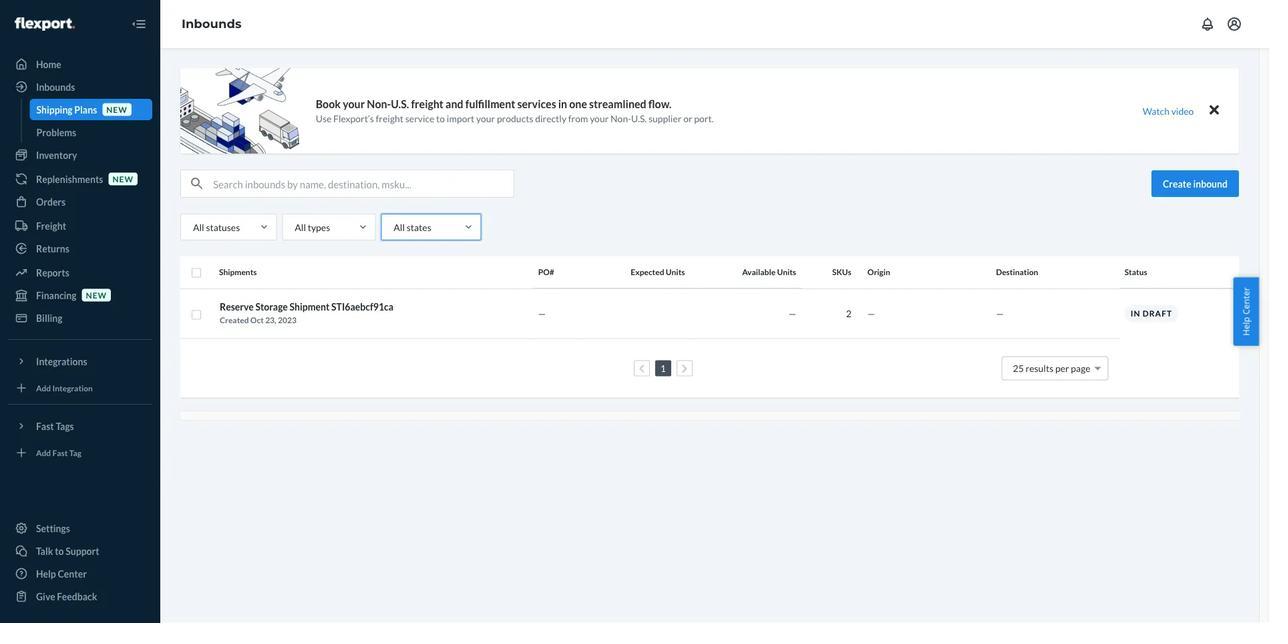 Task type: locate. For each thing, give the bounding box(es) containing it.
u.s.
[[391, 98, 409, 111], [631, 113, 647, 124]]

returns
[[36, 243, 69, 254]]

create
[[1163, 178, 1191, 189]]

help center inside help center link
[[36, 568, 87, 579]]

u.s. down streamlined
[[631, 113, 647, 124]]

1 square image from the top
[[191, 268, 202, 278]]

center
[[1240, 287, 1252, 315], [58, 568, 87, 579]]

integration
[[52, 383, 93, 393]]

and
[[446, 98, 463, 111]]

create inbound
[[1163, 178, 1228, 189]]

1 vertical spatial u.s.
[[631, 113, 647, 124]]

1 vertical spatial help
[[36, 568, 56, 579]]

add integration
[[36, 383, 93, 393]]

2 all from the left
[[295, 221, 306, 233]]

0 horizontal spatial all
[[193, 221, 204, 233]]

0 vertical spatial square image
[[191, 268, 202, 278]]

fulfillment
[[465, 98, 515, 111]]

skus
[[832, 267, 852, 277]]

expected
[[631, 267, 664, 277]]

freight left the service
[[376, 113, 403, 124]]

new down reports link
[[86, 290, 107, 300]]

square image left the "created" at bottom left
[[191, 310, 202, 320]]

integrations button
[[8, 351, 152, 372]]

1 vertical spatial fast
[[52, 448, 68, 458]]

video
[[1171, 105, 1194, 117]]

per
[[1055, 363, 1069, 374]]

non-
[[367, 98, 391, 111], [611, 113, 631, 124]]

1 horizontal spatial all
[[295, 221, 306, 233]]

shipping
[[36, 104, 73, 115]]

fast left tag
[[52, 448, 68, 458]]

0 vertical spatial freight
[[411, 98, 444, 111]]

2 horizontal spatial your
[[590, 113, 609, 124]]

1 horizontal spatial u.s.
[[631, 113, 647, 124]]

2 — from the left
[[789, 308, 796, 319]]

your up flexport's
[[343, 98, 365, 111]]

all
[[193, 221, 204, 233], [295, 221, 306, 233], [394, 221, 405, 233]]

— down po#
[[538, 308, 546, 319]]

states
[[407, 221, 431, 233]]

storage
[[255, 301, 288, 313]]

non- down streamlined
[[611, 113, 631, 124]]

square image left shipments
[[191, 268, 202, 278]]

25 results per page
[[1013, 363, 1091, 374]]

1
[[660, 363, 666, 374]]

to right "talk"
[[55, 545, 64, 557]]

freight up the service
[[411, 98, 444, 111]]

create inbound button
[[1152, 170, 1239, 197]]

units right expected
[[666, 267, 685, 277]]

problems link
[[30, 122, 152, 143]]

help center
[[1240, 287, 1252, 336], [36, 568, 87, 579]]

new right plans
[[106, 104, 127, 114]]

u.s. up the service
[[391, 98, 409, 111]]

use
[[316, 113, 332, 124]]

1 horizontal spatial units
[[777, 267, 796, 277]]

shipments
[[219, 267, 257, 277]]

all for all types
[[295, 221, 306, 233]]

1 vertical spatial add
[[36, 448, 51, 458]]

1 horizontal spatial freight
[[411, 98, 444, 111]]

watch video
[[1143, 105, 1194, 117]]

talk to support
[[36, 545, 99, 557]]

page
[[1071, 363, 1091, 374]]

0 horizontal spatial center
[[58, 568, 87, 579]]

new for replenishments
[[113, 174, 134, 184]]

Search inbounds by name, destination, msku... text field
[[213, 170, 514, 197]]

1 horizontal spatial inbounds link
[[182, 16, 241, 31]]

add left integration
[[36, 383, 51, 393]]

1 all from the left
[[193, 221, 204, 233]]

3 all from the left
[[394, 221, 405, 233]]

0 vertical spatial new
[[106, 104, 127, 114]]

0 horizontal spatial help center
[[36, 568, 87, 579]]

0 vertical spatial add
[[36, 383, 51, 393]]

all left statuses
[[193, 221, 204, 233]]

1 vertical spatial new
[[113, 174, 134, 184]]

0 vertical spatial help
[[1240, 317, 1252, 336]]

help inside button
[[1240, 317, 1252, 336]]

0 horizontal spatial inbounds link
[[8, 76, 152, 98]]

0 vertical spatial center
[[1240, 287, 1252, 315]]

orders
[[36, 196, 66, 207]]

0 vertical spatial help center
[[1240, 287, 1252, 336]]

2 horizontal spatial all
[[394, 221, 405, 233]]

2 units from the left
[[777, 267, 796, 277]]

sti6aebcf91ca
[[331, 301, 393, 313]]

1 units from the left
[[666, 267, 685, 277]]

billing
[[36, 312, 62, 324]]

0 horizontal spatial u.s.
[[391, 98, 409, 111]]

0 horizontal spatial to
[[55, 545, 64, 557]]

2 square image from the top
[[191, 310, 202, 320]]

1 vertical spatial inbounds
[[36, 81, 75, 93]]

to left import
[[436, 113, 445, 124]]

fast left 'tags'
[[36, 420, 54, 432]]

give
[[36, 591, 55, 602]]

1 horizontal spatial center
[[1240, 287, 1252, 315]]

replenishments
[[36, 173, 103, 185]]

0 vertical spatial fast
[[36, 420, 54, 432]]

non- up flexport's
[[367, 98, 391, 111]]

inbounds link
[[182, 16, 241, 31], [8, 76, 152, 98]]

2 vertical spatial new
[[86, 290, 107, 300]]

1 vertical spatial help center
[[36, 568, 87, 579]]

in
[[558, 98, 567, 111]]

4 — from the left
[[996, 308, 1004, 319]]

2 add from the top
[[36, 448, 51, 458]]

destination
[[996, 267, 1038, 277]]

0 vertical spatial inbounds link
[[182, 16, 241, 31]]

0 horizontal spatial help
[[36, 568, 56, 579]]

1 vertical spatial non-
[[611, 113, 631, 124]]

1 horizontal spatial inbounds
[[182, 16, 241, 31]]

0 horizontal spatial units
[[666, 267, 685, 277]]

1 horizontal spatial help center
[[1240, 287, 1252, 336]]

1 vertical spatial to
[[55, 545, 64, 557]]

import
[[447, 113, 474, 124]]

or
[[683, 113, 692, 124]]

new up orders link on the top
[[113, 174, 134, 184]]

0 vertical spatial to
[[436, 113, 445, 124]]

talk
[[36, 545, 53, 557]]

statuses
[[206, 221, 240, 233]]

units for available units
[[777, 267, 796, 277]]

1 horizontal spatial help
[[1240, 317, 1252, 336]]

all left types
[[295, 221, 306, 233]]

—
[[538, 308, 546, 319], [789, 308, 796, 319], [868, 308, 875, 319], [996, 308, 1004, 319]]

to
[[436, 113, 445, 124], [55, 545, 64, 557]]

1 — from the left
[[538, 308, 546, 319]]

your down fulfillment
[[476, 113, 495, 124]]

— right 2
[[868, 308, 875, 319]]

settings
[[36, 523, 70, 534]]

reports link
[[8, 262, 152, 283]]

tag
[[69, 448, 81, 458]]

new for shipping plans
[[106, 104, 127, 114]]

1 vertical spatial square image
[[191, 310, 202, 320]]

new for financing
[[86, 290, 107, 300]]

1 vertical spatial inbounds link
[[8, 76, 152, 98]]

add down fast tags
[[36, 448, 51, 458]]

in
[[1131, 309, 1141, 318]]

1 horizontal spatial to
[[436, 113, 445, 124]]

0 horizontal spatial your
[[343, 98, 365, 111]]

1 add from the top
[[36, 383, 51, 393]]

draft
[[1143, 309, 1172, 318]]

available
[[742, 267, 776, 277]]

reports
[[36, 267, 69, 278]]

your right from
[[590, 113, 609, 124]]

square image
[[191, 268, 202, 278], [191, 310, 202, 320]]

settings link
[[8, 518, 152, 539]]

add
[[36, 383, 51, 393], [36, 448, 51, 458]]

new
[[106, 104, 127, 114], [113, 174, 134, 184], [86, 290, 107, 300]]

0 horizontal spatial freight
[[376, 113, 403, 124]]

— down the destination
[[996, 308, 1004, 319]]

created
[[220, 315, 249, 325]]

0 vertical spatial non-
[[367, 98, 391, 111]]

— down available units
[[789, 308, 796, 319]]

freight link
[[8, 215, 152, 236]]

units right available
[[777, 267, 796, 277]]

add fast tag
[[36, 448, 81, 458]]

all left 'states'
[[394, 221, 405, 233]]

freight
[[411, 98, 444, 111], [376, 113, 403, 124]]

integrations
[[36, 356, 87, 367]]

0 vertical spatial inbounds
[[182, 16, 241, 31]]

all for all states
[[394, 221, 405, 233]]

financing
[[36, 290, 77, 301]]

inbounds
[[182, 16, 241, 31], [36, 81, 75, 93]]



Task type: vqa. For each thing, say whether or not it's contained in the screenshot.
25 results per page
yes



Task type: describe. For each thing, give the bounding box(es) containing it.
service
[[405, 113, 434, 124]]

results
[[1026, 363, 1054, 374]]

open account menu image
[[1226, 16, 1242, 32]]

port.
[[694, 113, 714, 124]]

problems
[[36, 127, 76, 138]]

inbound
[[1193, 178, 1228, 189]]

all for all statuses
[[193, 221, 204, 233]]

supplier
[[649, 113, 682, 124]]

help center link
[[8, 563, 152, 584]]

fast tags
[[36, 420, 74, 432]]

square image for —
[[191, 310, 202, 320]]

expected units
[[631, 267, 685, 277]]

to inside book your non-u.s. freight and fulfillment services in one streamlined flow. use flexport's freight service to import your products directly from your non-u.s. supplier or port.
[[436, 113, 445, 124]]

available units
[[742, 267, 796, 277]]

directly
[[535, 113, 567, 124]]

0 horizontal spatial inbounds
[[36, 81, 75, 93]]

home link
[[8, 53, 152, 75]]

inventory
[[36, 149, 77, 161]]

talk to support button
[[8, 540, 152, 562]]

1 vertical spatial freight
[[376, 113, 403, 124]]

give feedback button
[[8, 586, 152, 607]]

fast tags button
[[8, 415, 152, 437]]

1 horizontal spatial your
[[476, 113, 495, 124]]

flexport's
[[333, 113, 374, 124]]

open notifications image
[[1200, 16, 1216, 32]]

orders link
[[8, 191, 152, 212]]

1 horizontal spatial non-
[[611, 113, 631, 124]]

book
[[316, 98, 341, 111]]

one
[[569, 98, 587, 111]]

tags
[[56, 420, 74, 432]]

center inside button
[[1240, 287, 1252, 315]]

close navigation image
[[131, 16, 147, 32]]

units for expected units
[[666, 267, 685, 277]]

all types
[[295, 221, 330, 233]]

fast inside dropdown button
[[36, 420, 54, 432]]

0 horizontal spatial non-
[[367, 98, 391, 111]]

add integration link
[[8, 377, 152, 399]]

close image
[[1210, 102, 1219, 118]]

streamlined
[[589, 98, 646, 111]]

freight
[[36, 220, 66, 231]]

give feedback
[[36, 591, 97, 602]]

flexport logo image
[[15, 17, 75, 31]]

shipment
[[290, 301, 330, 313]]

2
[[846, 308, 852, 319]]

support
[[66, 545, 99, 557]]

to inside button
[[55, 545, 64, 557]]

book your non-u.s. freight and fulfillment services in one streamlined flow. use flexport's freight service to import your products directly from your non-u.s. supplier or port.
[[316, 98, 714, 124]]

oct
[[250, 315, 264, 325]]

feedback
[[57, 591, 97, 602]]

po#
[[538, 267, 554, 277]]

from
[[568, 113, 588, 124]]

origin
[[868, 267, 890, 277]]

flow.
[[648, 98, 672, 111]]

all statuses
[[193, 221, 240, 233]]

add for add integration
[[36, 383, 51, 393]]

reserve
[[220, 301, 254, 313]]

23,
[[265, 315, 276, 325]]

add for add fast tag
[[36, 448, 51, 458]]

home
[[36, 58, 61, 70]]

chevron right image
[[682, 364, 687, 373]]

25
[[1013, 363, 1024, 374]]

types
[[308, 221, 330, 233]]

0 vertical spatial u.s.
[[391, 98, 409, 111]]

3 — from the left
[[868, 308, 875, 319]]

billing link
[[8, 307, 152, 329]]

2023
[[278, 315, 297, 325]]

products
[[497, 113, 533, 124]]

chevron left image
[[639, 364, 645, 373]]

watch
[[1143, 105, 1170, 117]]

square image for po#
[[191, 268, 202, 278]]

in draft
[[1131, 309, 1172, 318]]

25 results per page option
[[1013, 363, 1091, 374]]

add fast tag link
[[8, 442, 152, 464]]

1 vertical spatial center
[[58, 568, 87, 579]]

status
[[1125, 267, 1147, 277]]

plans
[[74, 104, 97, 115]]

services
[[517, 98, 556, 111]]

watch video button
[[1134, 101, 1203, 120]]

help center inside button
[[1240, 287, 1252, 336]]

shipping plans
[[36, 104, 97, 115]]

inventory link
[[8, 144, 152, 166]]

reserve storage shipment sti6aebcf91ca created oct 23, 2023
[[220, 301, 393, 325]]

returns link
[[8, 238, 152, 259]]

1 link
[[658, 363, 669, 374]]

all states
[[394, 221, 431, 233]]



